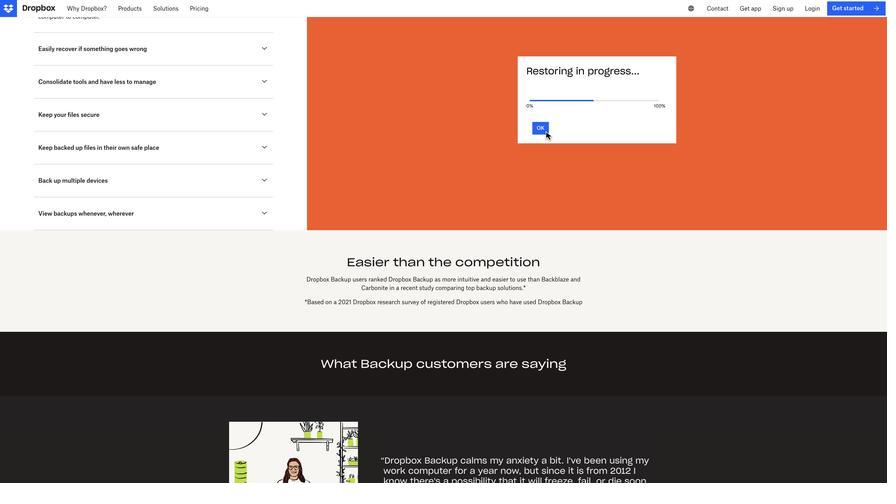 Task type: describe. For each thing, give the bounding box(es) containing it.
keep for keep your files secure
[[38, 111, 53, 119]]

contact
[[708, 5, 729, 12]]

used
[[524, 299, 537, 306]]

own
[[118, 144, 130, 152]]

started
[[844, 5, 865, 12]]

dropbox?
[[81, 5, 107, 12]]

easier than the competition
[[347, 255, 541, 270]]

running
[[50, 5, 71, 12]]

backup
[[477, 285, 496, 292]]

dropbox backup users ranked dropbox backup as more intuitive and easier to use than backblaze and carbonite in a recent study comparing top backup solutions.*
[[307, 276, 581, 292]]

computer.
[[73, 13, 100, 20]]

app
[[752, 5, 762, 12]]

get started link
[[828, 1, 886, 16]]

backup for customers
[[361, 357, 413, 371]]

and up backup on the right bottom of page
[[481, 276, 491, 283]]

restore
[[61, 0, 80, 3]]

bit.
[[550, 456, 565, 467]]

place
[[144, 144, 159, 152]]

a inside you can restore your files to a new computer to get your shiny new laptop up and running with ease—no complicated or slow manual connections from computer to computer.
[[114, 0, 117, 3]]

that
[[499, 476, 517, 483]]

possibility
[[452, 476, 497, 483]]

2 vertical spatial files
[[84, 144, 96, 152]]

since
[[542, 466, 566, 477]]

get app
[[740, 5, 762, 12]]

products
[[118, 5, 142, 12]]

their
[[104, 144, 117, 152]]

goes
[[115, 46, 128, 53]]

2 my from the left
[[636, 456, 650, 467]]

for
[[455, 466, 467, 477]]

a blue bar that is tracking the percent complete progress of a dropbox backup restoration image
[[324, 0, 871, 214]]

whenever,
[[79, 210, 107, 217]]

survey
[[402, 299, 420, 306]]

tools
[[73, 78, 87, 86]]

are
[[496, 357, 519, 371]]

than inside dropbox backup users ranked dropbox backup as more intuitive and easier to use than backblaze and carbonite in a recent study comparing top backup solutions.*
[[528, 276, 540, 283]]

multiple
[[62, 177, 85, 184]]

get
[[166, 0, 175, 3]]

*based on a 2021 dropbox research survey of registered dropbox users who have used dropbox backup
[[305, 299, 583, 306]]

on
[[326, 299, 332, 306]]

0 vertical spatial have
[[100, 78, 113, 86]]

wherever
[[108, 210, 134, 217]]

products button
[[112, 0, 148, 17]]

to right less
[[127, 78, 132, 86]]

why dropbox?
[[67, 5, 107, 12]]

pricing link
[[184, 0, 214, 17]]

research
[[378, 299, 401, 306]]

to inside dropbox backup users ranked dropbox backup as more intuitive and easier to use than backblaze and carbonite in a recent study comparing top backup solutions.*
[[510, 276, 516, 283]]

get started
[[833, 5, 865, 12]]

pricing
[[190, 5, 209, 12]]

less
[[115, 78, 125, 86]]

computer inside "dropbox backup calms my anxiety a bit. i've been using my work computer for a year now, but since it is from 2012 i know there's a possibility that it will freeze, fail, or die soo
[[409, 466, 452, 477]]

connections
[[189, 5, 221, 12]]

get for get app
[[740, 5, 750, 12]]

or inside "dropbox backup calms my anxiety a bit. i've been using my work computer for a year now, but since it is from 2012 i know there's a possibility that it will freeze, fail, or die soo
[[597, 476, 606, 483]]

ease—no
[[86, 5, 110, 12]]

up right "backed"
[[76, 144, 83, 152]]

dropbox up *based
[[307, 276, 330, 283]]

keep backed up files in their own safe place
[[38, 144, 159, 152]]

to down 'why'
[[66, 13, 71, 20]]

who
[[497, 299, 508, 306]]

backup for users
[[331, 276, 351, 283]]

2021
[[339, 299, 352, 306]]

up inside you can restore your files to a new computer to get your shiny new laptop up and running with ease—no complicated or slow manual connections from computer to computer.
[[237, 0, 244, 3]]

i've
[[567, 456, 582, 467]]

backups
[[54, 210, 77, 217]]

why
[[67, 5, 79, 12]]

*based
[[305, 299, 324, 306]]

can
[[50, 0, 60, 3]]

but
[[524, 466, 539, 477]]

up right back at the top of page
[[54, 177, 61, 184]]

i
[[634, 466, 636, 477]]

sign up link
[[768, 0, 800, 17]]

and right backblaze
[[571, 276, 581, 283]]

consolidate tools and have less to manage
[[38, 78, 156, 86]]

comparing
[[436, 285, 465, 292]]

why dropbox? button
[[61, 0, 112, 17]]

keep for keep backed up files in their own safe place
[[38, 144, 53, 152]]

ranked
[[369, 276, 387, 283]]

sign
[[773, 5, 786, 12]]

1 new from the left
[[119, 0, 130, 3]]

there's
[[411, 476, 441, 483]]

a right for
[[470, 466, 476, 477]]

1 horizontal spatial computer
[[132, 0, 158, 3]]

calms
[[461, 456, 488, 467]]

something
[[84, 46, 113, 53]]

1 horizontal spatial users
[[481, 299, 495, 306]]

solutions.*
[[498, 285, 526, 292]]

been
[[584, 456, 607, 467]]

files inside you can restore your files to a new computer to get your shiny new laptop up and running with ease—no complicated or slow manual connections from computer to computer.
[[95, 0, 106, 3]]

secure
[[81, 111, 100, 119]]

devices
[[87, 177, 108, 184]]

view backups whenever, wherever
[[38, 210, 134, 217]]

1 vertical spatial computer
[[38, 13, 64, 20]]

laptop
[[218, 0, 235, 3]]

back
[[38, 177, 52, 184]]

slow
[[153, 5, 166, 12]]

backed
[[54, 144, 74, 152]]

know
[[384, 476, 408, 483]]

2012
[[611, 466, 631, 477]]

"dropbox
[[381, 456, 422, 467]]

solutions
[[153, 5, 179, 12]]

login link
[[800, 0, 827, 17]]



Task type: locate. For each thing, give the bounding box(es) containing it.
registered
[[428, 299, 455, 306]]

1 vertical spatial files
[[68, 111, 79, 119]]

dropbox down top
[[457, 299, 479, 306]]

your left secure
[[54, 111, 66, 119]]

new up 'complicated' on the left of the page
[[119, 0, 130, 3]]

intuitive
[[458, 276, 480, 283]]

than right use
[[528, 276, 540, 283]]

anxiety
[[507, 456, 539, 467]]

in
[[97, 144, 102, 152], [390, 285, 395, 292]]

a inside dropbox backup users ranked dropbox backup as more intuitive and easier to use than backblaze and carbonite in a recent study comparing top backup solutions.*
[[396, 285, 400, 292]]

get left app
[[740, 5, 750, 12]]

my up that
[[490, 456, 504, 467]]

0 vertical spatial files
[[95, 0, 106, 3]]

0 horizontal spatial new
[[119, 0, 130, 3]]

computer left for
[[409, 466, 452, 477]]

2 new from the left
[[205, 0, 217, 3]]

keep
[[38, 111, 53, 119], [38, 144, 53, 152]]

in inside dropbox backup users ranked dropbox backup as more intuitive and easier to use than backblaze and carbonite in a recent study comparing top backup solutions.*
[[390, 285, 395, 292]]

work
[[384, 466, 406, 477]]

0 vertical spatial users
[[353, 276, 367, 283]]

if
[[78, 46, 82, 53]]

than
[[393, 255, 425, 270], [528, 276, 540, 283]]

to up ease—no
[[107, 0, 113, 3]]

to up solutions.*
[[510, 276, 516, 283]]

1 horizontal spatial my
[[636, 456, 650, 467]]

1 keep from the top
[[38, 111, 53, 119]]

0 horizontal spatial my
[[490, 456, 504, 467]]

my
[[490, 456, 504, 467], [636, 456, 650, 467]]

your
[[81, 0, 93, 3], [176, 0, 188, 3], [54, 111, 66, 119]]

from inside "dropbox backup calms my anxiety a bit. i've been using my work computer for a year now, but since it is from 2012 i know there's a possibility that it will freeze, fail, or die soo
[[587, 466, 608, 477]]

backup for calms
[[425, 456, 458, 467]]

manage
[[134, 78, 156, 86]]

login
[[806, 5, 821, 12]]

than up "recent"
[[393, 255, 425, 270]]

0 horizontal spatial have
[[100, 78, 113, 86]]

to up the "slow"
[[159, 0, 165, 3]]

0 horizontal spatial it
[[520, 476, 526, 483]]

users up carbonite
[[353, 276, 367, 283]]

up right laptop
[[237, 0, 244, 3]]

safe
[[131, 144, 143, 152]]

0 horizontal spatial your
[[54, 111, 66, 119]]

1 vertical spatial from
[[587, 466, 608, 477]]

1 vertical spatial users
[[481, 299, 495, 306]]

1 horizontal spatial new
[[205, 0, 217, 3]]

and right tools
[[88, 78, 99, 86]]

up right sign
[[787, 5, 794, 12]]

2 horizontal spatial your
[[176, 0, 188, 3]]

have right who
[[510, 299, 522, 306]]

files left their
[[84, 144, 96, 152]]

saying
[[522, 357, 567, 371]]

it left is
[[569, 466, 574, 477]]

computer
[[132, 0, 158, 3], [38, 13, 64, 20], [409, 466, 452, 477]]

wrong
[[129, 46, 147, 53]]

and
[[38, 5, 48, 12], [88, 78, 99, 86], [481, 276, 491, 283], [571, 276, 581, 283]]

0 horizontal spatial from
[[223, 5, 235, 12]]

1 horizontal spatial from
[[587, 466, 608, 477]]

year
[[478, 466, 498, 477]]

dropbox down carbonite
[[353, 299, 376, 306]]

carbonite
[[362, 285, 388, 292]]

new
[[119, 0, 130, 3], [205, 0, 217, 3]]

your up manual
[[176, 0, 188, 3]]

complicated
[[112, 5, 145, 12]]

easily recover if something goes wrong
[[38, 46, 147, 53]]

easily
[[38, 46, 55, 53]]

dropbox up "recent"
[[389, 276, 412, 283]]

1 horizontal spatial your
[[81, 0, 93, 3]]

have left less
[[100, 78, 113, 86]]

1 vertical spatial or
[[597, 476, 606, 483]]

2 vertical spatial computer
[[409, 466, 452, 477]]

with
[[73, 5, 84, 12]]

a right on in the bottom of the page
[[334, 299, 337, 306]]

easier
[[347, 255, 390, 270]]

0 vertical spatial in
[[97, 144, 102, 152]]

0 horizontal spatial users
[[353, 276, 367, 283]]

a left "recent"
[[396, 285, 400, 292]]

get left started on the top right of the page
[[833, 5, 843, 12]]

backblaze
[[542, 276, 570, 283]]

computer down "running"
[[38, 13, 64, 20]]

fail,
[[579, 476, 594, 483]]

as
[[435, 276, 441, 283]]

customers
[[416, 357, 492, 371]]

backup inside "dropbox backup calms my anxiety a bit. i've been using my work computer for a year now, but since it is from 2012 i know there's a possibility that it will freeze, fail, or die soo
[[425, 456, 458, 467]]

and down you
[[38, 5, 48, 12]]

you
[[38, 0, 48, 3]]

1 vertical spatial keep
[[38, 144, 53, 152]]

files left secure
[[68, 111, 79, 119]]

is
[[577, 466, 584, 477]]

top
[[466, 285, 475, 292]]

2 keep from the top
[[38, 144, 53, 152]]

use
[[517, 276, 527, 283]]

0 horizontal spatial or
[[146, 5, 152, 12]]

users inside dropbox backup users ranked dropbox backup as more intuitive and easier to use than backblaze and carbonite in a recent study comparing top backup solutions.*
[[353, 276, 367, 283]]

0 horizontal spatial get
[[740, 5, 750, 12]]

the
[[429, 255, 452, 270]]

1 horizontal spatial than
[[528, 276, 540, 283]]

competition
[[456, 255, 541, 270]]

freeze,
[[545, 476, 576, 483]]

1 horizontal spatial have
[[510, 299, 522, 306]]

from inside you can restore your files to a new computer to get your shiny new laptop up and running with ease—no complicated or slow manual connections from computer to computer.
[[223, 5, 235, 12]]

get inside popup button
[[740, 5, 750, 12]]

1 horizontal spatial get
[[833, 5, 843, 12]]

and inside you can restore your files to a new computer to get your shiny new laptop up and running with ease—no complicated or slow manual connections from computer to computer.
[[38, 5, 48, 12]]

0 horizontal spatial than
[[393, 255, 425, 270]]

recover
[[56, 46, 77, 53]]

1 vertical spatial than
[[528, 276, 540, 283]]

sign up
[[773, 5, 794, 12]]

more
[[443, 276, 456, 283]]

view
[[38, 210, 52, 217]]

1 horizontal spatial or
[[597, 476, 606, 483]]

shiny
[[190, 0, 204, 3]]

back up multiple devices
[[38, 177, 108, 184]]

dropbox right the "used"
[[538, 299, 561, 306]]

now,
[[501, 466, 522, 477]]

have
[[100, 78, 113, 86], [510, 299, 522, 306]]

1 vertical spatial have
[[510, 299, 522, 306]]

keep down the consolidate
[[38, 111, 53, 119]]

keep left "backed"
[[38, 144, 53, 152]]

new up connections at the top
[[205, 0, 217, 3]]

0 vertical spatial from
[[223, 5, 235, 12]]

study
[[420, 285, 434, 292]]

get for get started
[[833, 5, 843, 12]]

1 vertical spatial in
[[390, 285, 395, 292]]

1 horizontal spatial in
[[390, 285, 395, 292]]

my right 'using'
[[636, 456, 650, 467]]

in up research
[[390, 285, 395, 292]]

to
[[107, 0, 113, 3], [159, 0, 165, 3], [66, 13, 71, 20], [127, 78, 132, 86], [510, 276, 516, 283]]

from right is
[[587, 466, 608, 477]]

what
[[321, 357, 357, 371]]

easier
[[493, 276, 509, 283]]

backup
[[331, 276, 351, 283], [413, 276, 433, 283], [563, 299, 583, 306], [361, 357, 413, 371], [425, 456, 458, 467]]

1 my from the left
[[490, 456, 504, 467]]

or left die
[[597, 476, 606, 483]]

computer up the "slow"
[[132, 0, 158, 3]]

0 vertical spatial than
[[393, 255, 425, 270]]

solutions button
[[148, 0, 184, 17]]

or inside you can restore your files to a new computer to get your shiny new laptop up and running with ease—no complicated or slow manual connections from computer to computer.
[[146, 5, 152, 12]]

it left will
[[520, 476, 526, 483]]

files
[[95, 0, 106, 3], [68, 111, 79, 119], [84, 144, 96, 152]]

0 vertical spatial computer
[[132, 0, 158, 3]]

of
[[421, 299, 426, 306]]

using
[[610, 456, 633, 467]]

users down backup on the right bottom of page
[[481, 299, 495, 306]]

dropbox
[[307, 276, 330, 283], [389, 276, 412, 283], [353, 299, 376, 306], [457, 299, 479, 306], [538, 299, 561, 306]]

your up why dropbox?
[[81, 0, 93, 3]]

0 vertical spatial or
[[146, 5, 152, 12]]

1 horizontal spatial it
[[569, 466, 574, 477]]

get app button
[[735, 0, 768, 17]]

0 horizontal spatial in
[[97, 144, 102, 152]]

files up ease—no
[[95, 0, 106, 3]]

2 horizontal spatial computer
[[409, 466, 452, 477]]

an illustration of a woman sitting cross-legged on a floor next to a yoga mat and a floor lamp image
[[229, 422, 358, 483]]

a up 'complicated' on the left of the page
[[114, 0, 117, 3]]

0 vertical spatial keep
[[38, 111, 53, 119]]

it
[[569, 466, 574, 477], [520, 476, 526, 483]]

or left the "slow"
[[146, 5, 152, 12]]

in left their
[[97, 144, 102, 152]]

0 horizontal spatial computer
[[38, 13, 64, 20]]

a left bit.
[[542, 456, 547, 467]]

consolidate
[[38, 78, 72, 86]]

a left for
[[444, 476, 449, 483]]

from down laptop
[[223, 5, 235, 12]]

up
[[237, 0, 244, 3], [787, 5, 794, 12], [76, 144, 83, 152], [54, 177, 61, 184]]

"dropbox backup calms my anxiety a bit. i've been using my work computer for a year now, but since it is from 2012 i know there's a possibility that it will freeze, fail, or die soo
[[381, 456, 650, 483]]



Task type: vqa. For each thing, say whether or not it's contained in the screenshot.
Dropbox
yes



